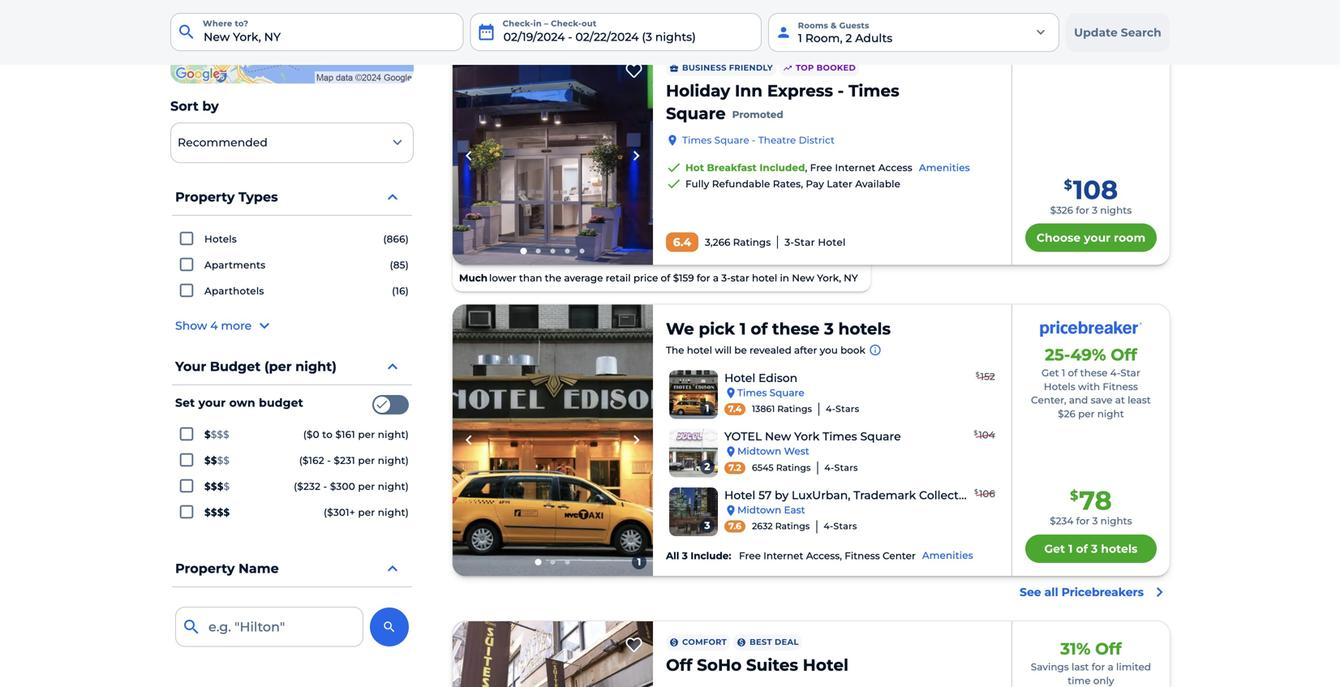 Task type: locate. For each thing, give the bounding box(es) containing it.
friendly
[[730, 63, 773, 73]]

times inside holiday inn express - times square
[[849, 81, 900, 100]]

hotel right star
[[752, 272, 778, 284]]

for right $326
[[1077, 204, 1090, 216]]

0 horizontal spatial your
[[199, 396, 226, 410]]

per right "$231"
[[358, 455, 375, 467]]

0 horizontal spatial a
[[713, 272, 719, 284]]

1 vertical spatial fitness
[[845, 550, 880, 562]]

1 vertical spatial fully
[[686, 178, 710, 190]]

0 vertical spatial internet
[[835, 162, 876, 174]]

hotels up pricebreakers
[[1102, 542, 1138, 556]]

1 property from the top
[[175, 189, 235, 205]]

0 vertical spatial 3-
[[785, 236, 795, 248]]

0 vertical spatial go to image #1 image
[[521, 248, 527, 255]]

1 horizontal spatial pricebreakers logo image
[[1040, 321, 1144, 337]]

stars for times
[[835, 462, 859, 473]]

2 vertical spatial stars
[[834, 521, 858, 532]]

Check-in – Check-out button
[[470, 13, 762, 51]]

1 vertical spatial $$$
[[205, 481, 224, 493]]

0 vertical spatial midtown
[[738, 446, 782, 458]]

1 vertical spatial hotels
[[1102, 542, 1138, 556]]

get for get 1 of 3 hotels
[[1045, 542, 1066, 556]]

106
[[980, 488, 996, 500]]

hotel down be
[[725, 371, 756, 385]]

$ left 104
[[974, 429, 978, 437]]

1 horizontal spatial fully
[[981, 15, 1006, 27]]

hotel inside off soho suites hotel link
[[803, 655, 849, 675]]

1 vertical spatial free
[[739, 550, 761, 562]]

top
[[796, 63, 815, 73]]

square up breakfast at top
[[715, 134, 750, 146]]

get inside button
[[1045, 542, 1066, 556]]

fitness inside "all 3 include: free internet access, fitness center amenities"
[[845, 550, 880, 562]]

1 vertical spatial property
[[175, 561, 235, 577]]

hotel left will
[[687, 345, 713, 356]]

0 horizontal spatial fully
[[686, 178, 710, 190]]

1 inside button
[[1069, 542, 1073, 556]]

0 vertical spatial get
[[1042, 367, 1060, 379]]

off down comfort
[[666, 655, 693, 675]]

City, address, landmark, or airport text field
[[170, 13, 464, 51]]

0 horizontal spatial star
[[795, 236, 816, 248]]

by
[[202, 98, 219, 114], [775, 489, 789, 502], [981, 489, 994, 502]]

2632
[[752, 521, 773, 532]]

78
[[1080, 485, 1113, 517]]

1 vertical spatial 2
[[705, 461, 711, 473]]

per for ($162 - $231 per night)
[[358, 455, 375, 467]]

1 horizontal spatial internet
[[835, 162, 876, 174]]

2 down guests
[[846, 31, 853, 45]]

3,266 ratings
[[705, 236, 771, 248]]

0 vertical spatial stars
[[836, 404, 860, 415]]

$$$ up the $$ $$
[[211, 429, 230, 441]]

1 horizontal spatial check-
[[551, 19, 582, 28]]

in left – at the left top
[[534, 19, 542, 28]]

midtown down 57
[[738, 504, 782, 516]]

ratings down east
[[776, 521, 810, 532]]

fully down hot
[[686, 178, 710, 190]]

go to image #3 image for image
[[565, 560, 570, 565]]

for inside $ 108 $326 for 3 nights
[[1077, 204, 1090, 216]]

to
[[835, 15, 845, 27], [322, 429, 333, 441]]

$ left 106
[[975, 488, 979, 496]]

midtown for hotel
[[738, 504, 782, 516]]

go to image #2 image
[[536, 249, 541, 254], [551, 560, 556, 565]]

$$$
[[211, 429, 230, 441], [205, 481, 224, 493]]

0 horizontal spatial hotels
[[205, 233, 237, 245]]

to for ($0
[[322, 429, 333, 441]]

4-stars for luxurban,
[[824, 521, 858, 532]]

square down holiday
[[666, 103, 726, 123]]

4- for 57
[[824, 521, 834, 532]]

1 horizontal spatial to
[[835, 15, 845, 27]]

4-stars up access,
[[824, 521, 858, 532]]

internet down 2632 ratings
[[764, 550, 804, 562]]

0 horizontal spatial free
[[739, 550, 761, 562]]

property inside dropdown button
[[175, 189, 235, 205]]

adults
[[856, 31, 893, 45]]

- for ($232 - $300 per night)
[[324, 481, 327, 493]]

$$ $$
[[205, 455, 230, 467]]

1 horizontal spatial fitness
[[1103, 381, 1139, 393]]

night) down ($232 - $300 per night)
[[378, 507, 409, 519]]

photo carousel region containing 1
[[453, 305, 653, 576]]

star down 'fully refundable rates, pay later available'
[[795, 236, 816, 248]]

of up the hotel will be revealed after you book
[[751, 319, 768, 339]]

of up see all pricebreakers
[[1077, 542, 1089, 556]]

own
[[229, 396, 256, 410]]

budget
[[259, 396, 304, 410]]

1 vertical spatial these
[[1081, 367, 1108, 379]]

2 vertical spatial 4-stars
[[824, 521, 858, 532]]

0 horizontal spatial later
[[827, 178, 853, 190]]

night) up ($162 - $231 per night)
[[378, 429, 409, 441]]

1 horizontal spatial a
[[1108, 661, 1114, 673]]

3 inside '$ 78 $234 for 3 nights'
[[1093, 516, 1099, 527]]

new left york,
[[792, 272, 815, 284]]

1 vertical spatial pay
[[806, 178, 825, 190]]

your budget (per night) button
[[172, 349, 412, 386]]

night) right (per
[[296, 359, 337, 374]]

you
[[820, 345, 838, 356]]

$ inside $ 106
[[975, 488, 979, 496]]

comfort
[[683, 638, 727, 647]]

stars up yotel new york times square
[[836, 404, 860, 415]]

$ up "$$$$"
[[224, 481, 230, 493]]

$ left the 78
[[1071, 488, 1079, 504]]

0 horizontal spatial go to image #2 image
[[536, 249, 541, 254]]

york,
[[818, 272, 842, 284]]

$326
[[1051, 204, 1074, 216]]

a inside 31% off savings last for a limited time only
[[1108, 661, 1114, 673]]

2 property from the top
[[175, 561, 235, 577]]

inn
[[735, 81, 763, 100]]

&
[[831, 21, 837, 30]]

$
[[1065, 177, 1073, 193], [673, 272, 679, 284], [976, 371, 980, 378], [205, 429, 211, 441], [974, 429, 978, 437], [224, 481, 230, 493], [1071, 488, 1079, 504], [975, 488, 979, 496]]

4- up luxurban,
[[825, 462, 835, 473]]

- left $300
[[324, 481, 327, 493]]

night) up ($301+ per night)
[[378, 481, 409, 493]]

0 horizontal spatial in
[[534, 19, 542, 28]]

pay left search on the right top of page
[[1089, 15, 1107, 27]]

holiday inn express - times square link
[[666, 79, 999, 124]]

2 nights from the top
[[1101, 516, 1133, 527]]

1 horizontal spatial star
[[1121, 367, 1141, 379]]

go to image #1 image
[[521, 248, 527, 255], [535, 559, 542, 566]]

None field
[[170, 13, 464, 51]]

0 vertical spatial amenities
[[920, 162, 971, 174]]

by right 57
[[775, 489, 789, 502]]

0 horizontal spatial internet
[[764, 550, 804, 562]]

per inside get 1 of these 4-star hotels with fitness center, and save at least $26 per night
[[1079, 408, 1095, 420]]

0 horizontal spatial new
[[765, 430, 792, 444]]

night) for ($0 to $161 per night)
[[378, 429, 409, 441]]

ratings for 7.2
[[777, 462, 811, 473]]

$ for 104
[[974, 429, 978, 437]]

pay down ,
[[806, 178, 825, 190]]

least
[[1128, 395, 1152, 406]]

e.g. "Hilton" text field
[[175, 607, 364, 647]]

we pick 1 of these 3 hotels
[[666, 319, 891, 339]]

0 horizontal spatial fitness
[[845, 550, 880, 562]]

ratings right 3,266
[[733, 236, 771, 248]]

hotel left 57
[[725, 489, 756, 502]]

of
[[661, 272, 671, 284], [751, 319, 768, 339], [1069, 367, 1078, 379], [1077, 542, 1089, 556]]

much lower than the average retail price of $ 159 for a 3-star hotel in new york, ny
[[459, 272, 858, 284]]

2 midtown from the top
[[738, 504, 782, 516]]

book
[[841, 345, 866, 356]]

- left wall
[[720, 15, 724, 27]]

0 vertical spatial refundable
[[1008, 15, 1067, 27]]

6545
[[752, 462, 774, 473]]

for right $234
[[1077, 516, 1090, 527]]

1 horizontal spatial hotels
[[1045, 381, 1076, 393]]

map view button
[[170, 0, 414, 84]]

0 horizontal spatial check-
[[503, 19, 534, 28]]

room
[[1115, 231, 1146, 245]]

ratings down west
[[777, 462, 811, 473]]

1 horizontal spatial go to image #2 image
[[551, 560, 556, 565]]

1 vertical spatial your
[[199, 396, 226, 410]]

property building image
[[453, 47, 653, 265]]

1 down $234
[[1069, 542, 1073, 556]]

0 vertical spatial fully
[[981, 15, 1006, 27]]

nights up get 1 of 3 hotels
[[1101, 516, 1133, 527]]

1 nights from the top
[[1101, 204, 1132, 216]]

0 vertical spatial a
[[713, 272, 719, 284]]

2 vertical spatial photo carousel region
[[453, 622, 653, 687]]

times up hot
[[683, 134, 712, 146]]

after
[[795, 345, 818, 356]]

pricebreakers logo image up 25-49% off
[[1040, 321, 1144, 337]]

square inside holiday inn express - times square
[[666, 103, 726, 123]]

fitness left center on the bottom right of the page
[[845, 550, 880, 562]]

recommended button
[[170, 123, 414, 163]]

$ for 78
[[1071, 488, 1079, 504]]

hotel
[[752, 272, 778, 284], [687, 345, 713, 356]]

3 up get 1 of 3 hotels
[[1093, 516, 1099, 527]]

per for ($0 to $161 per night)
[[358, 429, 375, 441]]

theatre
[[759, 134, 797, 146]]

empire
[[848, 15, 885, 27]]

0 horizontal spatial go to image #3 image
[[551, 249, 556, 254]]

update search
[[1075, 26, 1162, 39]]

0 horizontal spatial hotel
[[687, 345, 713, 356]]

midtown up the 6545
[[738, 446, 782, 458]]

4- for edison
[[826, 404, 836, 415]]

1 horizontal spatial later
[[1110, 15, 1136, 27]]

check-in – check-out
[[503, 19, 597, 28]]

1 vertical spatial to
[[322, 429, 333, 441]]

1 horizontal spatial in
[[780, 272, 790, 284]]

deal
[[775, 638, 799, 647]]

$ inside $ 104
[[974, 429, 978, 437]]

these up with
[[1081, 367, 1108, 379]]

image image
[[453, 305, 653, 576]]

refundable for fully refundable
[[1008, 15, 1067, 27]]

1 vertical spatial 4-stars
[[825, 462, 859, 473]]

per right ($301+
[[358, 507, 375, 519]]

1 vertical spatial go to image #2 image
[[551, 560, 556, 565]]

show
[[175, 319, 207, 333]]

2 check- from the left
[[551, 19, 582, 28]]

access,
[[807, 550, 843, 562]]

1 vertical spatial pricebreakers logo image
[[1040, 321, 1144, 337]]

fitness up at
[[1103, 381, 1139, 393]]

1 vertical spatial stars
[[835, 462, 859, 473]]

1 horizontal spatial go to image #3 image
[[565, 560, 570, 565]]

per right $300
[[358, 481, 375, 493]]

1
[[799, 31, 803, 45], [740, 319, 747, 339], [1062, 367, 1066, 379], [706, 402, 710, 414], [1069, 542, 1073, 556], [638, 556, 641, 568]]

0 vertical spatial go to image #3 image
[[551, 249, 556, 254]]

0 horizontal spatial pay
[[806, 178, 825, 190]]

go to image #2 image for the go to image #3 for image
[[551, 560, 556, 565]]

types
[[239, 189, 278, 205]]

refundable
[[1008, 15, 1067, 27], [712, 178, 771, 190]]

$ 104
[[974, 429, 996, 441]]

1 horizontal spatial hotel
[[752, 272, 778, 284]]

3,266
[[705, 236, 731, 248]]

2 left 7.2
[[705, 461, 711, 473]]

$ for 152
[[976, 371, 980, 378]]

yotel
[[725, 430, 762, 444]]

0 vertical spatial star
[[795, 236, 816, 248]]

new up midtown west
[[765, 430, 792, 444]]

soho
[[697, 655, 742, 675]]

(85)
[[390, 259, 409, 271]]

- for downtown - wall street
[[720, 15, 724, 27]]

3
[[1093, 204, 1098, 216], [825, 319, 834, 339], [1093, 516, 1099, 527], [705, 520, 711, 532], [1092, 542, 1098, 556], [682, 550, 688, 562]]

in
[[534, 19, 542, 28], [780, 272, 790, 284]]

3 right all
[[682, 550, 688, 562]]

1 horizontal spatial free
[[811, 162, 833, 174]]

star
[[795, 236, 816, 248], [1121, 367, 1141, 379]]

4-
[[1111, 367, 1121, 379], [826, 404, 836, 415], [825, 462, 835, 473], [824, 521, 834, 532]]

fully for fully refundable
[[981, 15, 1006, 27]]

0 horizontal spatial go to image #1 image
[[521, 248, 527, 255]]

(16)
[[392, 285, 409, 297]]

hotels inside button
[[1102, 542, 1138, 556]]

stars up access,
[[834, 521, 858, 532]]

off up limited
[[1096, 639, 1122, 659]]

go to image #5 image
[[580, 249, 585, 254]]

hotels up apartments at the left top of the page
[[205, 233, 237, 245]]

check- left – at the left top
[[503, 19, 534, 28]]

- down booked on the right of the page
[[838, 81, 844, 100]]

$ 78 $234 for 3 nights
[[1050, 485, 1133, 527]]

fitness
[[1103, 381, 1139, 393], [845, 550, 880, 562]]

a up the only
[[1108, 661, 1114, 673]]

amenities right center on the bottom right of the page
[[923, 550, 974, 562]]

1 vertical spatial refundable
[[712, 178, 771, 190]]

property left types
[[175, 189, 235, 205]]

1 down 25-
[[1062, 367, 1066, 379]]

7.2
[[729, 462, 742, 473]]

times right york
[[823, 430, 858, 444]]

center
[[883, 550, 916, 562]]

go to image #3 image
[[551, 249, 556, 254], [565, 560, 570, 565]]

refundable for fully refundable rates, pay later available
[[712, 178, 771, 190]]

$$$ down the $$ $$
[[205, 481, 224, 493]]

go to image #3 image for the property building image
[[551, 249, 556, 254]]

2
[[846, 31, 853, 45], [705, 461, 711, 473]]

ratings for 6.4
[[733, 236, 771, 248]]

ratings for 7.6
[[776, 521, 810, 532]]

$ for 108
[[1065, 177, 1073, 193]]

$ inside $ 108 $326 for 3 nights
[[1065, 177, 1073, 193]]

hotel right suites at the bottom right
[[803, 655, 849, 675]]

2 inside rooms & guests 1 room, 2 adults
[[846, 31, 853, 45]]

get down $234
[[1045, 542, 1066, 556]]

refundable left update
[[1008, 15, 1067, 27]]

1 $$ from the left
[[205, 455, 217, 467]]

1 vertical spatial midtown
[[738, 504, 782, 516]]

nights inside '$ 78 $234 for 3 nights'
[[1101, 516, 1133, 527]]

0 horizontal spatial hotels
[[839, 319, 891, 339]]

ratings
[[733, 236, 771, 248], [778, 404, 812, 415], [777, 462, 811, 473], [776, 521, 810, 532]]

we pick 1 of these 3 hotels element
[[666, 318, 891, 340]]

get
[[1042, 367, 1060, 379], [1045, 542, 1066, 556]]

1 horizontal spatial hotels
[[1102, 542, 1138, 556]]

your right set
[[199, 396, 226, 410]]

0 vertical spatial pay
[[1089, 15, 1107, 27]]

hotels inside get 1 of these 4-star hotels with fitness center, and save at least $26 per night
[[1045, 381, 1076, 393]]

pricebreakers logo image
[[561, 15, 640, 27], [1040, 321, 1144, 337]]

to right ($0
[[322, 429, 333, 441]]

1 horizontal spatial go to image #1 image
[[535, 559, 542, 566]]

1 midtown from the top
[[738, 446, 782, 458]]

star up least at the right of the page
[[1121, 367, 1141, 379]]

choose your room button
[[1026, 224, 1157, 252]]

hotels up center,
[[1045, 381, 1076, 393]]

night) down ($0 to $161 per night)
[[378, 455, 409, 467]]

in left york,
[[780, 272, 790, 284]]

internet
[[835, 162, 876, 174], [764, 550, 804, 562]]

building
[[917, 15, 960, 27]]

1 vertical spatial amenities
[[923, 550, 974, 562]]

3 up choose your room button
[[1093, 204, 1098, 216]]

off inside 31% off savings last for a limited time only
[[1096, 639, 1122, 659]]

fully refundable rates, pay later available
[[686, 178, 901, 190]]

152
[[981, 371, 996, 383]]

0 horizontal spatial refundable
[[712, 178, 771, 190]]

1 vertical spatial get
[[1045, 542, 1066, 556]]

nights up room
[[1101, 204, 1132, 216]]

$$ down $ $$$
[[205, 455, 217, 467]]

amenities inside "all 3 include: free internet access, fitness center amenities"
[[923, 550, 974, 562]]

photo carousel region
[[453, 47, 653, 265], [453, 305, 653, 576], [453, 622, 653, 687]]

1 horizontal spatial your
[[1085, 231, 1111, 245]]

0 vertical spatial hotels
[[839, 319, 891, 339]]

go to image #1 image for the go to image #3 for image's go to image #2
[[535, 559, 542, 566]]

night) inside "dropdown button"
[[296, 359, 337, 374]]

3 down '$ 78 $234 for 3 nights'
[[1092, 542, 1098, 556]]

refundable down breakfast at top
[[712, 178, 771, 190]]

1 vertical spatial hotels
[[1045, 381, 1076, 393]]

3 inside button
[[1092, 542, 1098, 556]]

the
[[666, 345, 685, 356]]

night) for ($162 - $231 per night)
[[378, 455, 409, 467]]

property left name
[[175, 561, 235, 577]]

nights for 108
[[1101, 204, 1132, 216]]

$ inside '$ 78 $234 for 3 nights'
[[1071, 488, 1079, 504]]

25-49% off
[[1045, 345, 1138, 365]]

1 vertical spatial photo carousel region
[[453, 305, 653, 576]]

$ up $326
[[1065, 177, 1073, 193]]

1 vertical spatial a
[[1108, 661, 1114, 673]]

midtown for yotel
[[738, 446, 782, 458]]

hotels up book
[[839, 319, 891, 339]]

stars up luxurban,
[[835, 462, 859, 473]]

nights inside $ 108 $326 for 3 nights
[[1101, 204, 1132, 216]]

stars
[[836, 404, 860, 415], [835, 462, 859, 473], [834, 521, 858, 532]]

per right $161
[[358, 429, 375, 441]]

3 up you
[[825, 319, 834, 339]]

0 vertical spatial property
[[175, 189, 235, 205]]

holiday inn express - times square
[[666, 81, 900, 123]]

$ right price
[[673, 272, 679, 284]]

new
[[792, 272, 815, 284], [765, 430, 792, 444]]

property inside dropdown button
[[175, 561, 235, 577]]

1 horizontal spatial 2
[[846, 31, 853, 45]]

nights
[[1101, 204, 1132, 216], [1101, 516, 1133, 527]]

of right price
[[661, 272, 671, 284]]

1 vertical spatial 3-
[[722, 272, 731, 284]]

ratings down times square on the right
[[778, 404, 812, 415]]

and
[[1070, 395, 1089, 406]]

49%
[[1071, 345, 1107, 365]]

2 photo carousel region from the top
[[453, 305, 653, 576]]

4- up access,
[[824, 521, 834, 532]]

0 horizontal spatial to
[[322, 429, 333, 441]]

1 vertical spatial nights
[[1101, 516, 1133, 527]]

1 vertical spatial star
[[1121, 367, 1141, 379]]

fully for fully refundable rates, pay later available
[[686, 178, 710, 190]]

0 vertical spatial photo carousel region
[[453, 47, 653, 265]]

0 vertical spatial fitness
[[1103, 381, 1139, 393]]

3-star hotel
[[785, 236, 846, 248]]

get inside get 1 of these 4-star hotels with fitness center, and save at least $26 per night
[[1042, 367, 1060, 379]]

free down 2632
[[739, 550, 761, 562]]

- for ($162 - $231 per night)
[[327, 455, 331, 467]]

these up after
[[773, 319, 820, 339]]

4- up at
[[1111, 367, 1121, 379]]

0 vertical spatial 2
[[846, 31, 853, 45]]

pricebreakers logo image right – at the left top
[[561, 15, 640, 27]]

- left "$231"
[[327, 455, 331, 467]]

0 vertical spatial hotels
[[205, 233, 237, 245]]

$ inside the $ 152
[[976, 371, 980, 378]]

1 vertical spatial go to image #1 image
[[535, 559, 542, 566]]

your inside button
[[1085, 231, 1111, 245]]

pay
[[1089, 15, 1107, 27], [806, 178, 825, 190]]

collection
[[920, 489, 978, 502]]

check- right – at the left top
[[551, 19, 582, 28]]



Task type: vqa. For each thing, say whether or not it's contained in the screenshot.


Task type: describe. For each thing, give the bounding box(es) containing it.
holiday
[[666, 81, 731, 100]]

at
[[1116, 395, 1126, 406]]

pricebreakers
[[1062, 586, 1144, 599]]

express
[[768, 81, 834, 100]]

sort
[[170, 98, 199, 114]]

state
[[887, 15, 914, 27]]

name
[[239, 561, 279, 577]]

average
[[564, 272, 603, 284]]

($162 - $231 per night)
[[299, 455, 409, 467]]

4- inside get 1 of these 4-star hotels with fitness center, and save at least $26 per night
[[1111, 367, 1121, 379]]

7.4
[[729, 404, 742, 415]]

we
[[666, 319, 695, 339]]

2632 ratings
[[752, 521, 810, 532]]

0 vertical spatial $$$
[[211, 429, 230, 441]]

2 $$ from the left
[[217, 455, 230, 467]]

show 4 more button
[[175, 317, 409, 336]]

close
[[804, 15, 832, 27]]

stars for luxurban,
[[834, 521, 858, 532]]

all 3 include: free internet access, fitness center amenities
[[666, 550, 974, 562]]

property types button
[[172, 179, 412, 216]]

your for own
[[199, 396, 226, 410]]

included
[[760, 162, 806, 174]]

fully refundable
[[981, 15, 1067, 27]]

1 left all
[[638, 556, 641, 568]]

hotel edison
[[725, 371, 798, 385]]

$ for $$$
[[205, 429, 211, 441]]

$ $$$
[[205, 429, 230, 441]]

$161
[[336, 429, 355, 441]]

0 horizontal spatial these
[[773, 319, 820, 339]]

for inside '$ 78 $234 for 3 nights'
[[1077, 516, 1090, 527]]

1 horizontal spatial pay
[[1089, 15, 1107, 27]]

these inside get 1 of these 4-star hotels with fitness center, and save at least $26 per night
[[1081, 367, 1108, 379]]

off right 49%
[[1111, 345, 1138, 365]]

budget
[[210, 359, 261, 374]]

104
[[979, 429, 996, 441]]

13861 ratings
[[752, 404, 812, 415]]

price
[[634, 272, 659, 284]]

- left the theatre
[[752, 134, 756, 146]]

view
[[300, 16, 325, 28]]

31%
[[1061, 639, 1091, 659]]

ratings for 7.4
[[778, 404, 812, 415]]

$ for 106
[[975, 488, 979, 496]]

3 inside "all 3 include: free internet access, fitness center amenities"
[[682, 550, 688, 562]]

159
[[679, 272, 695, 284]]

hotel up york,
[[818, 236, 846, 248]]

will
[[715, 345, 732, 356]]

4- for new
[[825, 462, 835, 473]]

0 horizontal spatial 3-
[[722, 272, 731, 284]]

25-
[[1045, 345, 1071, 365]]

3 left 7.6
[[705, 520, 711, 532]]

for inside 31% off savings last for a limited time only
[[1092, 661, 1106, 673]]

0 vertical spatial free
[[811, 162, 833, 174]]

1 vertical spatial new
[[765, 430, 792, 444]]

1 photo carousel region from the top
[[453, 47, 653, 265]]

with
[[1079, 381, 1101, 393]]

1 vertical spatial hotel
[[687, 345, 713, 356]]

property for property name
[[175, 561, 235, 577]]

off soho suites hotel
[[666, 655, 849, 675]]

lower
[[489, 272, 517, 284]]

hot
[[686, 162, 705, 174]]

108
[[1074, 174, 1119, 206]]

0 vertical spatial new
[[792, 272, 815, 284]]

1 horizontal spatial by
[[775, 489, 789, 502]]

fitness inside get 1 of these 4-star hotels with fitness center, and save at least $26 per night
[[1103, 381, 1139, 393]]

york
[[795, 430, 820, 444]]

3 photo carousel region from the top
[[453, 622, 653, 687]]

2 horizontal spatial by
[[981, 489, 994, 502]]

limited
[[1117, 661, 1152, 673]]

6545 ratings
[[752, 462, 811, 473]]

district
[[799, 134, 835, 146]]

1 check- from the left
[[503, 19, 534, 28]]

free inside "all 3 include: free internet access, fitness center amenities"
[[739, 550, 761, 562]]

yotel new york times square
[[725, 430, 902, 444]]

star inside get 1 of these 4-star hotels with fitness center, and save at least $26 per night
[[1121, 367, 1141, 379]]

access
[[879, 162, 913, 174]]

out
[[582, 19, 597, 28]]

times down hotel edison
[[738, 387, 767, 399]]

times square - theatre district
[[683, 134, 835, 146]]

more
[[221, 319, 252, 333]]

include:
[[691, 550, 732, 562]]

1 inside rooms & guests 1 room, 2 adults
[[799, 31, 803, 45]]

midtown east
[[738, 504, 806, 516]]

per for ($232 - $300 per night)
[[358, 481, 375, 493]]

nights for 78
[[1101, 516, 1133, 527]]

of inside get 1 of these 4-star hotels with fitness center, and save at least $26 per night
[[1069, 367, 1078, 379]]

property name button
[[172, 551, 412, 588]]

square up 13861 ratings
[[770, 387, 805, 399]]

go to image #4 image
[[565, 249, 570, 254]]

0 vertical spatial in
[[534, 19, 542, 28]]

last
[[1072, 661, 1090, 673]]

retail
[[606, 272, 631, 284]]

1 up be
[[740, 319, 747, 339]]

3 inside $ 108 $326 for 3 nights
[[1093, 204, 1098, 216]]

east
[[784, 504, 806, 516]]

guests
[[840, 21, 870, 30]]

show 4 more
[[175, 319, 252, 333]]

6.4
[[674, 236, 692, 249]]

0 horizontal spatial pricebreakers logo image
[[561, 15, 640, 27]]

best
[[750, 638, 773, 647]]

1 inside get 1 of these 4-star hotels with fitness center, and save at least $26 per night
[[1062, 367, 1066, 379]]

go to image #2 image for the property building image's the go to image #3
[[536, 249, 541, 254]]

see all pricebreakers link
[[453, 583, 1170, 602]]

property for property types
[[175, 189, 235, 205]]

4-stars for times
[[825, 462, 859, 473]]

apartments
[[205, 259, 266, 271]]

0 vertical spatial hotel
[[752, 272, 778, 284]]

go to image #1 image for the property building image's the go to image #3's go to image #2
[[521, 248, 527, 255]]

only
[[1094, 675, 1115, 687]]

get 1 of these 4-star hotels with fitness center, and save at least $26 per night
[[1032, 367, 1152, 420]]

luxurban,
[[792, 489, 851, 502]]

- inside holiday inn express - times square
[[838, 81, 844, 100]]

($0 to $161 per night)
[[303, 429, 409, 441]]

pay later
[[1089, 15, 1136, 27]]

internet inside "all 3 include: free internet access, fitness center amenities"
[[764, 550, 804, 562]]

of inside button
[[1077, 542, 1089, 556]]

choose your room
[[1037, 231, 1146, 245]]

ny
[[844, 272, 858, 284]]

much
[[459, 272, 488, 284]]

1 left 7.4
[[706, 402, 710, 414]]

$ 152
[[976, 371, 996, 383]]

0 horizontal spatial by
[[202, 98, 219, 114]]

1 horizontal spatial 3-
[[785, 236, 795, 248]]

1 vertical spatial in
[[780, 272, 790, 284]]

get for get 1 of these 4-star hotels with fitness center, and save at least $26 per night
[[1042, 367, 1060, 379]]

to for close
[[835, 15, 845, 27]]

all
[[1045, 586, 1059, 599]]

$ 108 $326 for 3 nights
[[1051, 174, 1132, 216]]

($232 - $300 per night)
[[294, 481, 409, 493]]

night) for ($232 - $300 per night)
[[378, 481, 409, 493]]

your for room
[[1085, 231, 1111, 245]]

room,
[[806, 31, 843, 45]]

$ 106
[[975, 488, 996, 500]]

revealed
[[750, 345, 792, 356]]

0 vertical spatial 4-stars
[[826, 404, 860, 415]]

aparthotels
[[205, 285, 264, 297]]

$300
[[330, 481, 355, 493]]

square up trademark
[[861, 430, 902, 444]]

4
[[210, 319, 218, 333]]

for right 159
[[697, 272, 711, 284]]

center,
[[1032, 395, 1067, 406]]

available
[[856, 178, 901, 190]]

recommended
[[178, 136, 268, 149]]

update search button
[[1066, 13, 1170, 52]]



